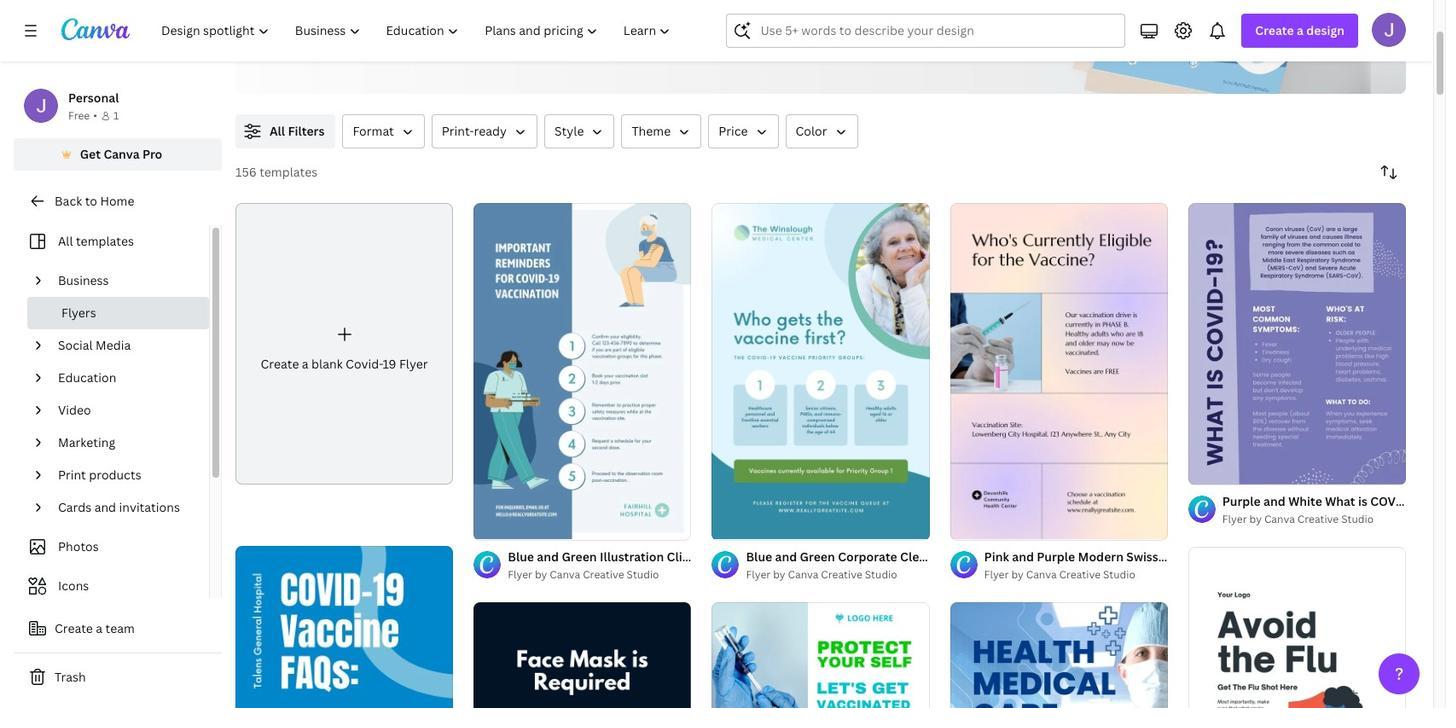 Task type: vqa. For each thing, say whether or not it's contained in the screenshot.
Create A Blank Covid-19 Flyer link
yes



Task type: locate. For each thing, give the bounding box(es) containing it.
print
[[58, 467, 86, 483]]

jacob simon image
[[1373, 13, 1407, 47]]

and for purple
[[1264, 494, 1286, 510]]

canva up blue modern vaccine flyer image
[[788, 567, 819, 582]]

create down icons
[[55, 621, 93, 637]]

and inside cards and invitations link
[[94, 499, 116, 516]]

0 horizontal spatial all
[[58, 233, 73, 249]]

0 vertical spatial create
[[1256, 22, 1295, 38]]

studio inside purple and white what is covid flyer flyer by canva creative studio
[[1342, 513, 1375, 527]]

0 vertical spatial all
[[270, 123, 285, 139]]

canva up blue simple medical care (flyer) image
[[1027, 567, 1057, 582]]

creative for blue and green illustration clinical friendly safety and direction general health flyer image
[[583, 567, 625, 582]]

all for all templates
[[58, 233, 73, 249]]

1 horizontal spatial all
[[270, 123, 285, 139]]

1 horizontal spatial a
[[302, 356, 309, 372]]

design
[[1307, 22, 1345, 38]]

1 vertical spatial create
[[261, 356, 299, 372]]

products
[[89, 467, 141, 483]]

price
[[719, 123, 748, 139]]

flyer by canva creative studio link up blue face mask required flyer image
[[508, 566, 692, 584]]

2 vertical spatial a
[[96, 621, 103, 637]]

flyer by canva creative studio up blue modern vaccine flyer image
[[746, 567, 898, 582]]

white
[[1289, 494, 1323, 510]]

Search search field
[[761, 15, 1115, 47]]

print-ready button
[[432, 114, 538, 149]]

a inside create a blank covid-19 flyer element
[[302, 356, 309, 372]]

creative down white at right
[[1298, 513, 1340, 527]]

•
[[93, 108, 97, 123]]

flyer
[[399, 356, 428, 372], [1412, 494, 1442, 510], [1223, 513, 1248, 527], [508, 567, 533, 582], [746, 567, 771, 582], [985, 567, 1009, 582]]

1 flyer by canva creative studio from the left
[[508, 567, 659, 582]]

flyer by canva creative studio
[[508, 567, 659, 582], [746, 567, 898, 582], [985, 567, 1136, 582]]

studio for blue and green corporate clean vaccine information general health flyer image
[[865, 567, 898, 582]]

0 vertical spatial a
[[1298, 22, 1304, 38]]

color
[[796, 123, 828, 139]]

all left filters
[[270, 123, 285, 139]]

flyer by canva creative studio link for blue simple medical care (flyer) image
[[985, 566, 1169, 584]]

studio for pink and purple modern swiss vaccine information general health flyer image
[[1104, 567, 1136, 582]]

creative
[[1298, 513, 1340, 527], [583, 567, 625, 582], [822, 567, 863, 582], [1060, 567, 1101, 582]]

creative up blue simple medical care (flyer) image
[[1060, 567, 1101, 582]]

0 horizontal spatial flyer by canva creative studio
[[508, 567, 659, 582]]

1 horizontal spatial create
[[261, 356, 299, 372]]

video link
[[51, 394, 199, 427]]

all
[[270, 123, 285, 139], [58, 233, 73, 249]]

a inside the create a design dropdown button
[[1298, 22, 1304, 38]]

1 horizontal spatial templates
[[260, 164, 318, 180]]

get canva pro button
[[14, 138, 222, 171]]

and
[[1264, 494, 1286, 510], [94, 499, 116, 516]]

a inside create a team "button"
[[96, 621, 103, 637]]

red blue vaccination flyer image
[[1189, 548, 1407, 709]]

3 flyer by canva creative studio from the left
[[985, 567, 1136, 582]]

icons
[[58, 578, 89, 594]]

print-ready
[[442, 123, 507, 139]]

all inside button
[[270, 123, 285, 139]]

get canva pro
[[80, 146, 162, 162]]

flyer by canva creative studio link
[[1223, 512, 1407, 529], [508, 566, 692, 584], [746, 566, 930, 584], [985, 566, 1169, 584]]

and right cards
[[94, 499, 116, 516]]

None search field
[[727, 14, 1126, 48]]

cards and invitations link
[[51, 492, 199, 524]]

1 vertical spatial a
[[302, 356, 309, 372]]

create left blank
[[261, 356, 299, 372]]

flyer by canva creative studio link up blue simple medical care (flyer) image
[[985, 566, 1169, 584]]

creative up blue modern vaccine flyer image
[[822, 567, 863, 582]]

all down back
[[58, 233, 73, 249]]

flyer by canva creative studio up blue face mask required flyer image
[[508, 567, 659, 582]]

0 horizontal spatial and
[[94, 499, 116, 516]]

flyer by canva creative studio link down white at right
[[1223, 512, 1407, 529]]

create a design button
[[1242, 14, 1359, 48]]

studio for blue and green illustration clinical friendly safety and direction general health flyer image
[[627, 567, 659, 582]]

social
[[58, 337, 93, 353]]

0 horizontal spatial create
[[55, 621, 93, 637]]

canva up blue face mask required flyer image
[[550, 567, 581, 582]]

create inside dropdown button
[[1256, 22, 1295, 38]]

0 horizontal spatial a
[[96, 621, 103, 637]]

and left white at right
[[1264, 494, 1286, 510]]

photos
[[58, 539, 99, 555]]

social media link
[[51, 330, 199, 362]]

by for pink and purple modern swiss vaccine information general health flyer image
[[1012, 567, 1024, 582]]

flyer by canva creative studio up blue simple medical care (flyer) image
[[985, 567, 1136, 582]]

canva left pro
[[104, 146, 140, 162]]

create a team
[[55, 621, 135, 637]]

flyer by canva creative studio link up blue modern vaccine flyer image
[[746, 566, 930, 584]]

by
[[1250, 513, 1263, 527], [535, 567, 548, 582], [774, 567, 786, 582], [1012, 567, 1024, 582]]

all templates
[[58, 233, 134, 249]]

blue and green illustration clinical friendly safety and direction general health flyer image
[[474, 203, 692, 540]]

create
[[1256, 22, 1295, 38], [261, 356, 299, 372], [55, 621, 93, 637]]

0 vertical spatial templates
[[260, 164, 318, 180]]

2 flyer by canva creative studio from the left
[[746, 567, 898, 582]]

blue and white clean and bold vaccine information general health flyer image
[[236, 547, 453, 709]]

create left design
[[1256, 22, 1295, 38]]

business link
[[51, 265, 199, 297]]

create inside "button"
[[55, 621, 93, 637]]

templates for 156 templates
[[260, 164, 318, 180]]

creative for blue and green corporate clean vaccine information general health flyer image
[[822, 567, 863, 582]]

blue and green corporate clean vaccine information general health flyer image
[[712, 203, 930, 540]]

2 horizontal spatial flyer by canva creative studio
[[985, 567, 1136, 582]]

personal
[[68, 90, 119, 106]]

creative inside purple and white what is covid flyer flyer by canva creative studio
[[1298, 513, 1340, 527]]

1 vertical spatial all
[[58, 233, 73, 249]]

1 horizontal spatial flyer by canva creative studio
[[746, 567, 898, 582]]

marketing link
[[51, 427, 199, 459]]

a left blank
[[302, 356, 309, 372]]

canva for blue and green corporate clean vaccine information general health flyer image
[[788, 567, 819, 582]]

studio
[[1342, 513, 1375, 527], [627, 567, 659, 582], [865, 567, 898, 582], [1104, 567, 1136, 582]]

1 vertical spatial templates
[[76, 233, 134, 249]]

a for team
[[96, 621, 103, 637]]

templates down back to home
[[76, 233, 134, 249]]

business
[[58, 272, 109, 289]]

a left design
[[1298, 22, 1304, 38]]

home
[[100, 193, 134, 209]]

a left team
[[96, 621, 103, 637]]

templates
[[260, 164, 318, 180], [76, 233, 134, 249]]

creative up blue face mask required flyer image
[[583, 567, 625, 582]]

free
[[68, 108, 90, 123]]

2 horizontal spatial create
[[1256, 22, 1295, 38]]

and for cards
[[94, 499, 116, 516]]

create a team button
[[14, 612, 222, 646]]

a
[[1298, 22, 1304, 38], [302, 356, 309, 372], [96, 621, 103, 637]]

create a blank covid-19 flyer
[[261, 356, 428, 372]]

canva down white at right
[[1265, 513, 1296, 527]]

2 horizontal spatial a
[[1298, 22, 1304, 38]]

0 horizontal spatial templates
[[76, 233, 134, 249]]

covid-
[[346, 356, 383, 372]]

ready
[[474, 123, 507, 139]]

canva
[[104, 146, 140, 162], [1265, 513, 1296, 527], [550, 567, 581, 582], [788, 567, 819, 582], [1027, 567, 1057, 582]]

back to home link
[[14, 184, 222, 219]]

style button
[[545, 114, 615, 149]]

1 horizontal spatial and
[[1264, 494, 1286, 510]]

2 vertical spatial create
[[55, 621, 93, 637]]

flyer by canva creative studio link for blue face mask required flyer image
[[508, 566, 692, 584]]

is
[[1359, 494, 1368, 510]]

and inside purple and white what is covid flyer flyer by canva creative studio
[[1264, 494, 1286, 510]]

all templates link
[[24, 225, 199, 258]]

templates down all filters button
[[260, 164, 318, 180]]

social media
[[58, 337, 131, 353]]

theme button
[[622, 114, 702, 149]]



Task type: describe. For each thing, give the bounding box(es) containing it.
format
[[353, 123, 394, 139]]

blue simple medical care (flyer) image
[[951, 602, 1169, 709]]

style
[[555, 123, 584, 139]]

color button
[[786, 114, 858, 149]]

icons link
[[24, 570, 199, 603]]

theme
[[632, 123, 671, 139]]

canva inside button
[[104, 146, 140, 162]]

back
[[55, 193, 82, 209]]

print products link
[[51, 459, 199, 492]]

by for blue and green corporate clean vaccine information general health flyer image
[[774, 567, 786, 582]]

marketing
[[58, 435, 115, 451]]

canva inside purple and white what is covid flyer flyer by canva creative studio
[[1265, 513, 1296, 527]]

print products
[[58, 467, 141, 483]]

video
[[58, 402, 91, 418]]

to
[[85, 193, 97, 209]]

Sort by button
[[1373, 155, 1407, 190]]

blue face mask required flyer image
[[474, 602, 692, 709]]

free •
[[68, 108, 97, 123]]

1
[[113, 108, 119, 123]]

create for create a team
[[55, 621, 93, 637]]

format button
[[343, 114, 425, 149]]

a for blank
[[302, 356, 309, 372]]

canva for blue and green illustration clinical friendly safety and direction general health flyer image
[[550, 567, 581, 582]]

back to home
[[55, 193, 134, 209]]

purple and white what is covid flyer link
[[1223, 493, 1442, 512]]

education
[[58, 370, 116, 386]]

get
[[80, 146, 101, 162]]

canva for pink and purple modern swiss vaccine information general health flyer image
[[1027, 567, 1057, 582]]

team
[[105, 621, 135, 637]]

create for create a blank covid-19 flyer
[[261, 356, 299, 372]]

photos link
[[24, 531, 199, 563]]

templates for all templates
[[76, 233, 134, 249]]

what
[[1326, 494, 1356, 510]]

cards and invitations
[[58, 499, 180, 516]]

cards
[[58, 499, 92, 516]]

purple
[[1223, 494, 1262, 510]]

covid
[[1371, 494, 1410, 510]]

blank
[[312, 356, 343, 372]]

all for all filters
[[270, 123, 285, 139]]

pink and purple modern swiss vaccine information general health flyer image
[[951, 203, 1169, 540]]

trash
[[55, 669, 86, 686]]

flyer by canva creative studio for blue face mask required flyer image
[[508, 567, 659, 582]]

price button
[[709, 114, 779, 149]]

create a design
[[1256, 22, 1345, 38]]

pro
[[143, 146, 162, 162]]

156 templates
[[236, 164, 318, 180]]

creative for pink and purple modern swiss vaccine information general health flyer image
[[1060, 567, 1101, 582]]

156
[[236, 164, 257, 180]]

a for design
[[1298, 22, 1304, 38]]

invitations
[[119, 499, 180, 516]]

flyers
[[61, 305, 96, 321]]

flyer by canva creative studio for blue modern vaccine flyer image
[[746, 567, 898, 582]]

flyer by canva creative studio for blue simple medical care (flyer) image
[[985, 567, 1136, 582]]

top level navigation element
[[150, 14, 686, 48]]

by for blue and green illustration clinical friendly safety and direction general health flyer image
[[535, 567, 548, 582]]

covid-19 flyers templates image
[[1043, 0, 1407, 94]]

blue modern vaccine flyer image
[[712, 602, 930, 709]]

filters
[[288, 123, 325, 139]]

purple and white what is covid flyer flyer by canva creative studio
[[1223, 494, 1442, 527]]

media
[[96, 337, 131, 353]]

create for create a design
[[1256, 22, 1295, 38]]

all filters
[[270, 123, 325, 139]]

by inside purple and white what is covid flyer flyer by canva creative studio
[[1250, 513, 1263, 527]]

flyer by canva creative studio link for red blue vaccination flyer image
[[1223, 512, 1407, 529]]

trash link
[[14, 661, 222, 695]]

purple and white what is covid flyer image
[[1189, 203, 1407, 485]]

create a blank covid-19 flyer link
[[236, 203, 453, 485]]

flyer by canva creative studio link for blue modern vaccine flyer image
[[746, 566, 930, 584]]

create a blank covid-19 flyer element
[[236, 203, 453, 485]]

print-
[[442, 123, 474, 139]]

19
[[383, 356, 397, 372]]

all filters button
[[236, 114, 336, 149]]

education link
[[51, 362, 199, 394]]



